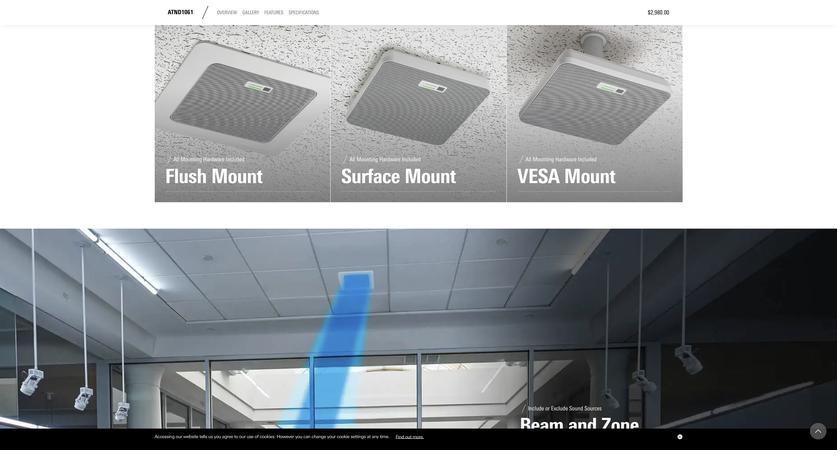 Task type: describe. For each thing, give the bounding box(es) containing it.
specifications
[[289, 10, 319, 16]]

website
[[183, 434, 198, 439]]

atnd1061 beamforming array microphone – surface mount image
[[331, 25, 507, 201]]

can
[[304, 434, 311, 439]]

change
[[312, 434, 326, 439]]

cookie
[[337, 434, 350, 439]]

all for flush
[[173, 156, 179, 163]]

features
[[264, 10, 283, 16]]

accessing
[[155, 434, 175, 439]]

time.
[[380, 434, 390, 439]]

cookies.
[[260, 434, 276, 439]]

mounting for surface
[[357, 156, 378, 163]]

atnd1061
[[168, 9, 193, 16]]

to
[[234, 434, 238, 439]]

vesa
[[517, 164, 560, 188]]

surface
[[341, 164, 400, 188]]

arrow up image
[[816, 428, 822, 434]]

surface mount
[[341, 164, 456, 188]]

us
[[208, 434, 213, 439]]

vesa mount
[[517, 164, 616, 188]]

all mounting hardware included for surface
[[350, 156, 421, 163]]

mount for vesa mount
[[564, 164, 616, 188]]

mounting for vesa
[[533, 156, 554, 163]]

any
[[372, 434, 379, 439]]

all for surface
[[350, 156, 355, 163]]

cross image
[[678, 436, 681, 438]]

use
[[247, 434, 254, 439]]

included for vesa
[[578, 156, 597, 163]]

atnd1061 beamforming array microphone – flush mount image
[[155, 25, 330, 201]]

of
[[255, 434, 259, 439]]

$2,980.00
[[648, 9, 670, 16]]

mounting for flush
[[181, 156, 202, 163]]

settings
[[351, 434, 366, 439]]



Task type: locate. For each thing, give the bounding box(es) containing it.
0 horizontal spatial included
[[226, 156, 245, 163]]

2 included from the left
[[402, 156, 421, 163]]

mounting up the 'surface'
[[357, 156, 378, 163]]

3 hardware from the left
[[556, 156, 577, 163]]

all mounting hardware included up 'surface mount'
[[350, 156, 421, 163]]

find out more.
[[396, 434, 424, 439]]

included
[[226, 156, 245, 163], [402, 156, 421, 163], [578, 156, 597, 163]]

flush mount
[[165, 164, 262, 188]]

2 horizontal spatial all mounting hardware included
[[526, 156, 597, 163]]

you
[[214, 434, 221, 439], [295, 434, 302, 439]]

0 horizontal spatial all
[[173, 156, 179, 163]]

included up flush mount
[[226, 156, 245, 163]]

2 all mounting hardware included from the left
[[350, 156, 421, 163]]

0 horizontal spatial mounting
[[181, 156, 202, 163]]

included up vesa mount
[[578, 156, 597, 163]]

you right us
[[214, 434, 221, 439]]

atnd1061 beamforming array microphone – vesa mount image
[[507, 25, 683, 201]]

however
[[277, 434, 294, 439]]

all up the vesa
[[526, 156, 532, 163]]

1 horizontal spatial all mounting hardware included
[[350, 156, 421, 163]]

2 hardware from the left
[[379, 156, 401, 163]]

find out more. link
[[391, 432, 429, 442]]

accessing our website tells us you agree to our use of cookies. however you can change your cookie settings at any time.
[[155, 434, 391, 439]]

tells
[[199, 434, 207, 439]]

1 our from the left
[[176, 434, 182, 439]]

1 all from the left
[[173, 156, 179, 163]]

all mounting hardware included up flush mount
[[173, 156, 245, 163]]

0 horizontal spatial mount
[[211, 164, 262, 188]]

mount for surface mount
[[405, 164, 456, 188]]

1 mount from the left
[[211, 164, 262, 188]]

our left website
[[176, 434, 182, 439]]

1 horizontal spatial mount
[[405, 164, 456, 188]]

1 horizontal spatial all
[[350, 156, 355, 163]]

2 horizontal spatial included
[[578, 156, 597, 163]]

included up 'surface mount'
[[402, 156, 421, 163]]

2 horizontal spatial hardware
[[556, 156, 577, 163]]

agree
[[222, 434, 233, 439]]

hardware up flush mount
[[203, 156, 225, 163]]

0 horizontal spatial our
[[176, 434, 182, 439]]

your
[[327, 434, 336, 439]]

mount for flush mount
[[211, 164, 262, 188]]

our right to
[[239, 434, 246, 439]]

find
[[396, 434, 404, 439]]

our
[[176, 434, 182, 439], [239, 434, 246, 439]]

mounting up the vesa
[[533, 156, 554, 163]]

all for vesa
[[526, 156, 532, 163]]

all
[[173, 156, 179, 163], [350, 156, 355, 163], [526, 156, 532, 163]]

all up "flush"
[[173, 156, 179, 163]]

2 horizontal spatial all
[[526, 156, 532, 163]]

hardware for flush
[[203, 156, 225, 163]]

1 horizontal spatial included
[[402, 156, 421, 163]]

1 included from the left
[[226, 156, 245, 163]]

you left the can
[[295, 434, 302, 439]]

3 included from the left
[[578, 156, 597, 163]]

hardware for vesa
[[556, 156, 577, 163]]

divider line image
[[199, 6, 212, 19]]

1 horizontal spatial you
[[295, 434, 302, 439]]

all mounting hardware included for flush
[[173, 156, 245, 163]]

hardware for surface
[[379, 156, 401, 163]]

0 horizontal spatial hardware
[[203, 156, 225, 163]]

hardware up 'surface mount'
[[379, 156, 401, 163]]

2 horizontal spatial mount
[[564, 164, 616, 188]]

2 mount from the left
[[405, 164, 456, 188]]

1 you from the left
[[214, 434, 221, 439]]

mounting up "flush"
[[181, 156, 202, 163]]

mount
[[211, 164, 262, 188], [405, 164, 456, 188], [564, 164, 616, 188]]

flush
[[165, 164, 207, 188]]

2 mounting from the left
[[357, 156, 378, 163]]

overview
[[217, 10, 237, 16]]

0 horizontal spatial you
[[214, 434, 221, 439]]

1 hardware from the left
[[203, 156, 225, 163]]

1 horizontal spatial our
[[239, 434, 246, 439]]

gallery
[[242, 10, 259, 16]]

3 mounting from the left
[[533, 156, 554, 163]]

all mounting hardware included
[[173, 156, 245, 163], [350, 156, 421, 163], [526, 156, 597, 163]]

0 horizontal spatial all mounting hardware included
[[173, 156, 245, 163]]

3 mount from the left
[[564, 164, 616, 188]]

included for surface
[[402, 156, 421, 163]]

hardware
[[203, 156, 225, 163], [379, 156, 401, 163], [556, 156, 577, 163]]

2 horizontal spatial mounting
[[533, 156, 554, 163]]

hardware up vesa mount
[[556, 156, 577, 163]]

1 all mounting hardware included from the left
[[173, 156, 245, 163]]

at
[[367, 434, 371, 439]]

more.
[[413, 434, 424, 439]]

2 our from the left
[[239, 434, 246, 439]]

3 all from the left
[[526, 156, 532, 163]]

1 horizontal spatial hardware
[[379, 156, 401, 163]]

2 you from the left
[[295, 434, 302, 439]]

mounting
[[181, 156, 202, 163], [357, 156, 378, 163], [533, 156, 554, 163]]

included for flush
[[226, 156, 245, 163]]

all up the 'surface'
[[350, 156, 355, 163]]

1 mounting from the left
[[181, 156, 202, 163]]

out
[[405, 434, 412, 439]]

3 all mounting hardware included from the left
[[526, 156, 597, 163]]

1 horizontal spatial mounting
[[357, 156, 378, 163]]

all mounting hardware included up vesa mount
[[526, 156, 597, 163]]

2 all from the left
[[350, 156, 355, 163]]

all mounting hardware included for vesa
[[526, 156, 597, 163]]



Task type: vqa. For each thing, say whether or not it's contained in the screenshot.
FREE 2 -DAY SHIPPING! GET IT BY THURSDAY, FEB 1 WHEN YOU ORDER WITHIN 23 HRS 51 MINS
no



